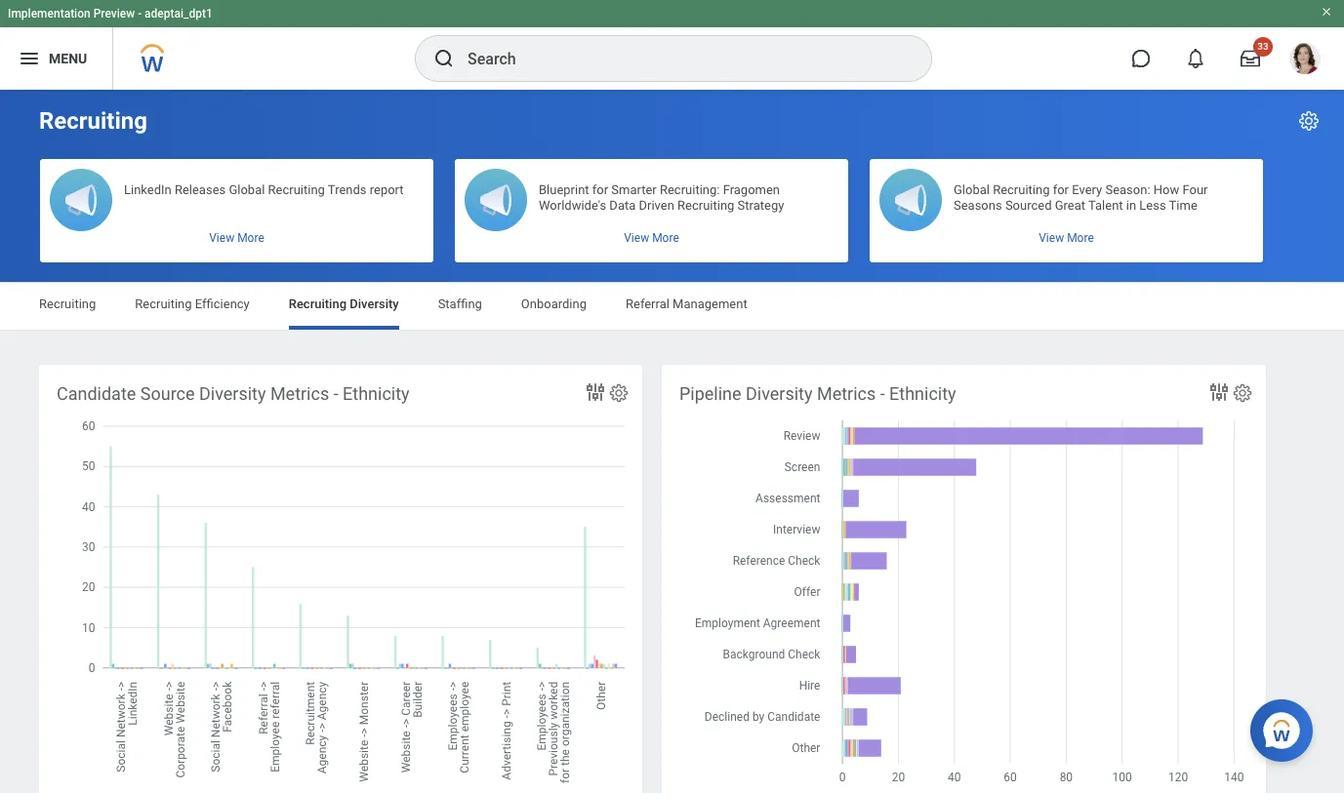 Task type: locate. For each thing, give the bounding box(es) containing it.
1 horizontal spatial global
[[954, 183, 990, 197]]

global recruiting for every season: how four seasons sourced great talent in less time
[[954, 183, 1208, 213]]

1 for from the left
[[593, 183, 609, 197]]

for inside blueprint for smarter recruiting: fragomen worldwide's data driven recruiting strategy
[[593, 183, 609, 197]]

less
[[1140, 198, 1167, 213]]

recruiting left 'trends'
[[268, 183, 325, 197]]

2 horizontal spatial -
[[881, 384, 885, 404]]

recruiting efficiency
[[135, 297, 250, 312]]

33 button
[[1230, 37, 1273, 80]]

diversity right "pipeline"
[[746, 384, 813, 404]]

-
[[138, 7, 142, 21], [334, 384, 338, 404], [881, 384, 885, 404]]

1 horizontal spatial for
[[1053, 183, 1069, 197]]

diversity right source
[[199, 384, 266, 404]]

driven
[[639, 198, 675, 213]]

sourced
[[1006, 198, 1052, 213]]

recruiting inside 'button'
[[268, 183, 325, 197]]

recruiting inside "global recruiting for every season: how four seasons sourced great talent in less time"
[[993, 183, 1050, 197]]

ethnicity
[[343, 384, 410, 404], [890, 384, 957, 404]]

1 ethnicity from the left
[[343, 384, 410, 404]]

how
[[1154, 183, 1180, 197]]

fragomen
[[723, 183, 780, 197]]

recruiting up sourced at right
[[993, 183, 1050, 197]]

justify image
[[18, 47, 41, 70]]

diversity for pipeline diversity metrics - ethnicity
[[746, 384, 813, 404]]

1 global from the left
[[229, 183, 265, 197]]

referral
[[626, 297, 670, 312]]

recruiting
[[39, 107, 147, 135], [268, 183, 325, 197], [993, 183, 1050, 197], [678, 198, 735, 213], [39, 297, 96, 312], [135, 297, 192, 312], [289, 297, 347, 312]]

1 horizontal spatial diversity
[[350, 297, 399, 312]]

0 horizontal spatial metrics
[[270, 384, 329, 404]]

configure and view chart data image
[[584, 381, 607, 404]]

metrics
[[270, 384, 329, 404], [817, 384, 876, 404]]

worldwide's
[[539, 198, 607, 213]]

search image
[[433, 47, 456, 70]]

smarter
[[612, 183, 657, 197]]

0 horizontal spatial ethnicity
[[343, 384, 410, 404]]

tab list
[[20, 283, 1325, 330]]

1 horizontal spatial ethnicity
[[890, 384, 957, 404]]

1 metrics from the left
[[270, 384, 329, 404]]

diversity
[[350, 297, 399, 312], [199, 384, 266, 404], [746, 384, 813, 404]]

global
[[229, 183, 265, 197], [954, 183, 990, 197]]

2 for from the left
[[1053, 183, 1069, 197]]

2 global from the left
[[954, 183, 990, 197]]

0 horizontal spatial diversity
[[199, 384, 266, 404]]

seasons
[[954, 198, 1003, 213]]

recruiting diversity
[[289, 297, 399, 312]]

pipeline
[[680, 384, 742, 404]]

global inside "global recruiting for every season: how four seasons sourced great talent in less time"
[[954, 183, 990, 197]]

2 metrics from the left
[[817, 384, 876, 404]]

implementation
[[8, 7, 91, 21]]

global recruiting for every season: how four seasons sourced great talent in less time button
[[870, 159, 1264, 263]]

1 horizontal spatial -
[[334, 384, 338, 404]]

recruiting down recruiting:
[[678, 198, 735, 213]]

0 horizontal spatial for
[[593, 183, 609, 197]]

for inside "global recruiting for every season: how four seasons sourced great talent in less time"
[[1053, 183, 1069, 197]]

for up the great
[[1053, 183, 1069, 197]]

management
[[673, 297, 748, 312]]

1 horizontal spatial metrics
[[817, 384, 876, 404]]

adeptai_dpt1
[[145, 7, 213, 21]]

blueprint for smarter recruiting: fragomen worldwide's data driven recruiting strategy
[[539, 183, 785, 213]]

menu banner
[[0, 0, 1345, 90]]

metrics inside pipeline diversity metrics - ethnicity element
[[817, 384, 876, 404]]

2 ethnicity from the left
[[890, 384, 957, 404]]

for
[[593, 183, 609, 197], [1053, 183, 1069, 197]]

menu
[[49, 50, 87, 66]]

2 horizontal spatial diversity
[[746, 384, 813, 404]]

diversity left the staffing
[[350, 297, 399, 312]]

configure this page image
[[1298, 109, 1321, 133]]

global inside 'button'
[[229, 183, 265, 197]]

0 horizontal spatial global
[[229, 183, 265, 197]]

tab list containing recruiting
[[20, 283, 1325, 330]]

linkedin releases global recruiting trends report button
[[40, 159, 434, 263]]

pipeline diversity metrics - ethnicity
[[680, 384, 957, 404]]

- inside menu banner
[[138, 7, 142, 21]]

global right releases
[[229, 183, 265, 197]]

recruiting:
[[660, 183, 720, 197]]

candidate
[[57, 384, 136, 404]]

referral management
[[626, 297, 748, 312]]

global up seasons
[[954, 183, 990, 197]]

for up worldwide's
[[593, 183, 609, 197]]

close environment banner image
[[1321, 6, 1333, 18]]

0 horizontal spatial -
[[138, 7, 142, 21]]

preview
[[93, 7, 135, 21]]

in
[[1127, 198, 1137, 213]]



Task type: vqa. For each thing, say whether or not it's contained in the screenshot.
Pipeline Diversity Metrics - Ethnicity element
yes



Task type: describe. For each thing, give the bounding box(es) containing it.
strategy
[[738, 198, 785, 213]]

trends
[[328, 183, 367, 197]]

report
[[370, 183, 404, 197]]

33
[[1258, 41, 1269, 52]]

recruiting inside blueprint for smarter recruiting: fragomen worldwide's data driven recruiting strategy
[[678, 198, 735, 213]]

every
[[1072, 183, 1103, 197]]

candidate source diversity metrics - ethnicity
[[57, 384, 410, 404]]

releases
[[175, 183, 226, 197]]

onboarding
[[521, 297, 587, 312]]

efficiency
[[195, 297, 250, 312]]

recruiting up 'candidate'
[[39, 297, 96, 312]]

staffing
[[438, 297, 482, 312]]

recruiting down menu
[[39, 107, 147, 135]]

notifications large image
[[1187, 49, 1206, 68]]

time
[[1170, 198, 1198, 213]]

talent
[[1089, 198, 1124, 213]]

source
[[140, 384, 195, 404]]

configure candidate source diversity metrics - ethnicity image
[[608, 383, 630, 404]]

inbox large image
[[1241, 49, 1261, 68]]

recruiting right efficiency
[[289, 297, 347, 312]]

metrics inside the candidate source diversity metrics - ethnicity element
[[270, 384, 329, 404]]

diversity for recruiting diversity
[[350, 297, 399, 312]]

configure and view chart data image
[[1208, 381, 1231, 404]]

tab list inside recruiting main content
[[20, 283, 1325, 330]]

recruiting left efficiency
[[135, 297, 192, 312]]

Search Workday  search field
[[468, 37, 892, 80]]

linkedin
[[124, 183, 172, 197]]

data
[[610, 198, 636, 213]]

configure pipeline diversity metrics - ethnicity image
[[1232, 383, 1254, 404]]

season:
[[1106, 183, 1151, 197]]

recruiting main content
[[0, 90, 1345, 794]]

blueprint for smarter recruiting: fragomen worldwide's data driven recruiting strategy button
[[455, 159, 849, 263]]

four
[[1183, 183, 1208, 197]]

implementation preview -   adeptai_dpt1
[[8, 7, 213, 21]]

blueprint
[[539, 183, 589, 197]]

great
[[1055, 198, 1086, 213]]

profile logan mcneil image
[[1290, 43, 1321, 78]]

menu button
[[0, 27, 113, 90]]

linkedin releases global recruiting trends report
[[124, 183, 404, 197]]

candidate source diversity metrics - ethnicity element
[[39, 365, 643, 794]]

pipeline diversity metrics - ethnicity element
[[662, 365, 1267, 794]]



